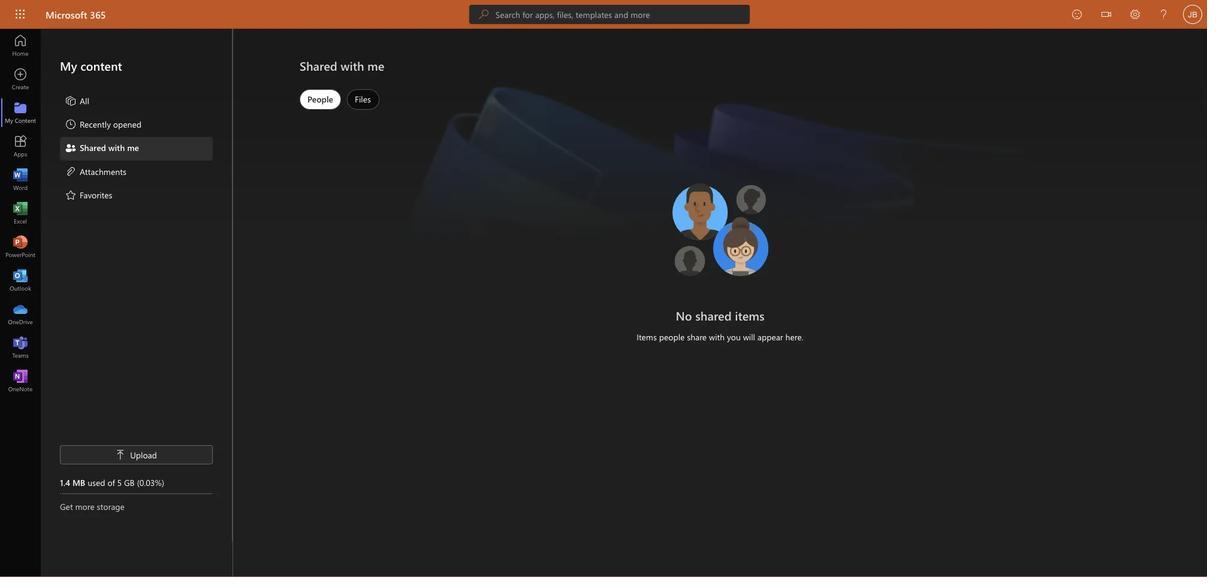 Task type: describe. For each thing, give the bounding box(es) containing it.
5
[[117, 477, 122, 488]]

1.4 mb used of 5 gb (0.03%)
[[60, 477, 164, 488]]

none search field inside microsoft 365 banner
[[469, 5, 750, 24]]

outlook image
[[14, 275, 26, 287]]

microsoft 365 banner
[[0, 0, 1207, 31]]

0 vertical spatial shared
[[300, 58, 337, 74]]

1 horizontal spatial shared with me
[[300, 58, 384, 74]]

onedrive image
[[14, 308, 26, 320]]

recently
[[80, 119, 111, 130]]

microsoft 365
[[46, 8, 106, 21]]

Search box. Suggestions appear as you type. search field
[[496, 5, 750, 24]]

items
[[735, 308, 765, 323]]

items
[[637, 331, 657, 343]]

storage
[[97, 501, 125, 512]]

no shared items
[[676, 308, 765, 323]]


[[116, 450, 125, 460]]

all
[[80, 95, 89, 106]]

shared
[[695, 308, 732, 323]]

home image
[[14, 40, 26, 52]]

people
[[659, 331, 685, 343]]

attachments
[[80, 166, 126, 177]]

0 vertical spatial me
[[368, 58, 384, 74]]

appear
[[758, 331, 783, 343]]

 button
[[1092, 0, 1121, 31]]

application containing my content
[[0, 29, 1207, 577]]

used
[[88, 477, 105, 488]]

recently opened element
[[65, 118, 141, 132]]

no
[[676, 308, 692, 323]]

upload
[[130, 449, 157, 460]]

recently opened
[[80, 119, 141, 130]]

365
[[90, 8, 106, 21]]

files tab
[[344, 89, 382, 110]]

empty state icon image
[[666, 177, 774, 285]]

with inside 'element'
[[108, 142, 125, 153]]

people
[[308, 94, 333, 105]]

gb
[[124, 477, 135, 488]]

content
[[80, 58, 122, 74]]

here.
[[786, 331, 804, 343]]

tab list inside application
[[297, 86, 382, 113]]

no shared items status
[[510, 307, 930, 324]]

all element
[[65, 95, 89, 109]]

favorites
[[80, 189, 112, 200]]

me inside 'shared with me' 'element'
[[127, 142, 139, 153]]

(0.03%)
[[137, 477, 164, 488]]


[[1102, 10, 1111, 19]]



Task type: locate. For each thing, give the bounding box(es) containing it.
0 horizontal spatial me
[[127, 142, 139, 153]]

attachments element
[[65, 165, 126, 180]]

0 vertical spatial with
[[341, 58, 364, 74]]

with down recently opened
[[108, 142, 125, 153]]

get more storage
[[60, 501, 125, 512]]

with up files
[[341, 58, 364, 74]]

excel image
[[14, 207, 26, 219]]

my content
[[60, 58, 122, 74]]

2 vertical spatial with
[[709, 331, 725, 343]]

you
[[727, 331, 741, 343]]

tab list
[[297, 86, 382, 113]]

jb
[[1188, 10, 1198, 19]]

2 horizontal spatial with
[[709, 331, 725, 343]]

shared
[[300, 58, 337, 74], [80, 142, 106, 153]]

my content left pane navigation navigation
[[41, 29, 233, 541]]

powerpoint image
[[14, 241, 26, 253]]

 upload
[[116, 449, 157, 460]]

jb button
[[1178, 0, 1207, 29]]

with inside status
[[709, 331, 725, 343]]

shared with me down recently opened "element"
[[80, 142, 139, 153]]

mb
[[72, 477, 85, 488]]

0 vertical spatial shared with me
[[300, 58, 384, 74]]

me up files
[[368, 58, 384, 74]]

shared with me up files
[[300, 58, 384, 74]]

me
[[368, 58, 384, 74], [127, 142, 139, 153]]

of
[[108, 477, 115, 488]]

shared with me
[[300, 58, 384, 74], [80, 142, 139, 153]]

0 horizontal spatial with
[[108, 142, 125, 153]]

1 horizontal spatial shared
[[300, 58, 337, 74]]

0 horizontal spatial shared
[[80, 142, 106, 153]]

with
[[341, 58, 364, 74], [108, 142, 125, 153], [709, 331, 725, 343]]

share
[[687, 331, 707, 343]]

shared with me element
[[65, 142, 139, 156]]

1.4
[[60, 477, 70, 488]]

create image
[[14, 73, 26, 85]]

menu containing all
[[60, 90, 213, 208]]

items people share with you will appear here. status
[[510, 331, 930, 343]]

get more storage button
[[60, 501, 213, 513]]

1 horizontal spatial me
[[368, 58, 384, 74]]

with left the you
[[709, 331, 725, 343]]

teams image
[[14, 342, 26, 354]]

items people share with you will appear here.
[[637, 331, 804, 343]]

opened
[[113, 119, 141, 130]]

will
[[743, 331, 755, 343]]

my
[[60, 58, 77, 74]]

1 vertical spatial shared with me
[[80, 142, 139, 153]]

favorites element
[[65, 189, 112, 203]]

apps image
[[14, 140, 26, 152]]

menu
[[60, 90, 213, 208]]

1 vertical spatial with
[[108, 142, 125, 153]]

me down "opened"
[[127, 142, 139, 153]]

people tab
[[297, 89, 344, 110]]

shared inside 'element'
[[80, 142, 106, 153]]

shared down recently
[[80, 142, 106, 153]]

shared with me inside 'element'
[[80, 142, 139, 153]]

get
[[60, 501, 73, 512]]

files
[[355, 94, 371, 105]]

microsoft
[[46, 8, 87, 21]]

tab list containing people
[[297, 86, 382, 113]]

None search field
[[469, 5, 750, 24]]

0 horizontal spatial shared with me
[[80, 142, 139, 153]]

my content image
[[14, 107, 26, 119]]

1 vertical spatial me
[[127, 142, 139, 153]]

more
[[75, 501, 95, 512]]

navigation
[[0, 29, 41, 398]]

1 horizontal spatial with
[[341, 58, 364, 74]]

word image
[[14, 174, 26, 186]]

onenote image
[[14, 375, 26, 387]]

shared up people
[[300, 58, 337, 74]]

application
[[0, 29, 1207, 577]]

1 vertical spatial shared
[[80, 142, 106, 153]]

menu inside my content left pane navigation navigation
[[60, 90, 213, 208]]



Task type: vqa. For each thing, say whether or not it's contained in the screenshot.
the rightmost (1)
no



